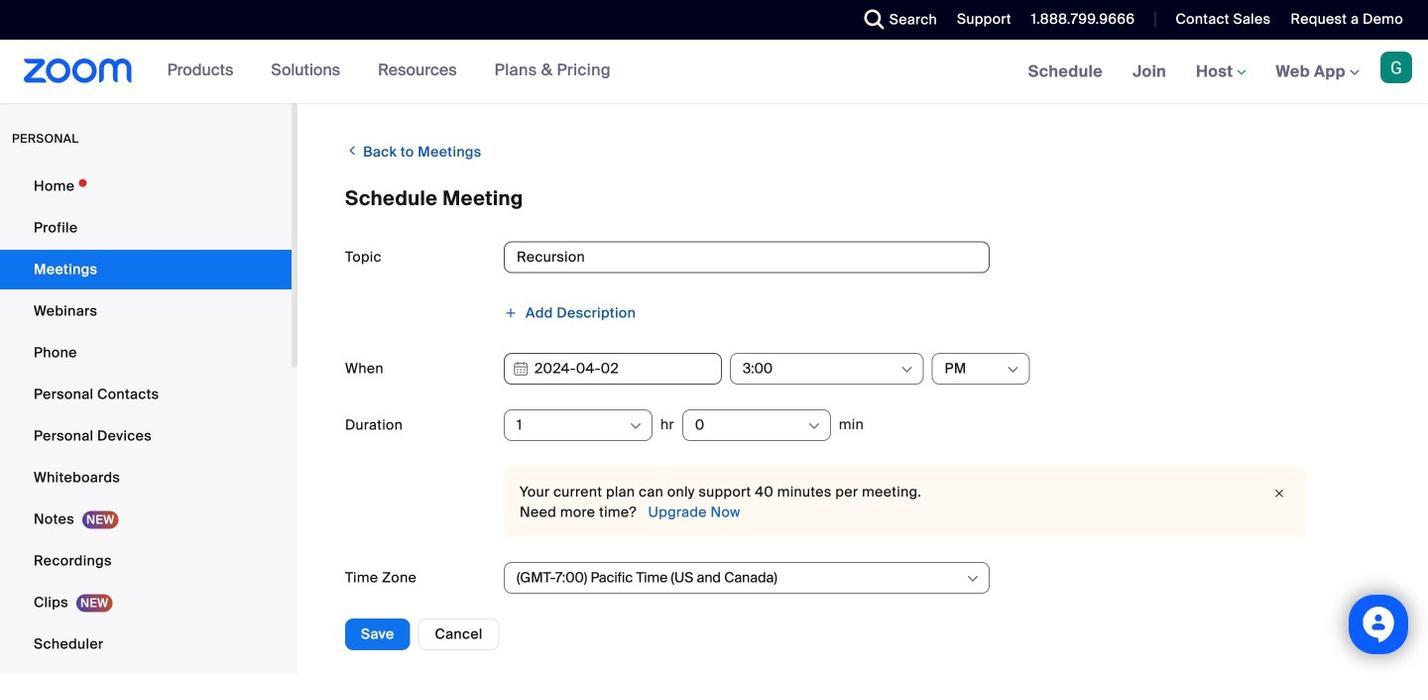 Task type: vqa. For each thing, say whether or not it's contained in the screenshot.
choose date text field
yes



Task type: locate. For each thing, give the bounding box(es) containing it.
banner
[[0, 40, 1429, 105]]

show options image
[[1006, 362, 1022, 378], [628, 419, 644, 435]]

show options image down select start time text box
[[807, 419, 823, 435]]

show options image
[[900, 362, 915, 378], [807, 419, 823, 435]]

profile picture image
[[1381, 52, 1413, 83]]

zoom logo image
[[24, 59, 133, 83]]

0 vertical spatial show options image
[[1006, 362, 1022, 378]]

choose date text field
[[504, 353, 722, 385]]

1 horizontal spatial show options image
[[1006, 362, 1022, 378]]

0 vertical spatial show options image
[[900, 362, 915, 378]]

1 vertical spatial show options image
[[628, 419, 644, 435]]

0 horizontal spatial show options image
[[807, 419, 823, 435]]

show options image right select start time text box
[[900, 362, 915, 378]]

1 horizontal spatial show options image
[[900, 362, 915, 378]]

My Meeting text field
[[504, 242, 990, 273]]



Task type: describe. For each thing, give the bounding box(es) containing it.
add image
[[504, 306, 518, 320]]

select start time text field
[[743, 354, 899, 384]]

product information navigation
[[152, 40, 626, 103]]

close image
[[1268, 484, 1292, 504]]

personal menu menu
[[0, 167, 292, 675]]

select time zone text field
[[517, 564, 965, 593]]

1 vertical spatial show options image
[[807, 419, 823, 435]]

meetings navigation
[[1014, 40, 1429, 105]]

0 horizontal spatial show options image
[[628, 419, 644, 435]]

left image
[[345, 141, 360, 161]]



